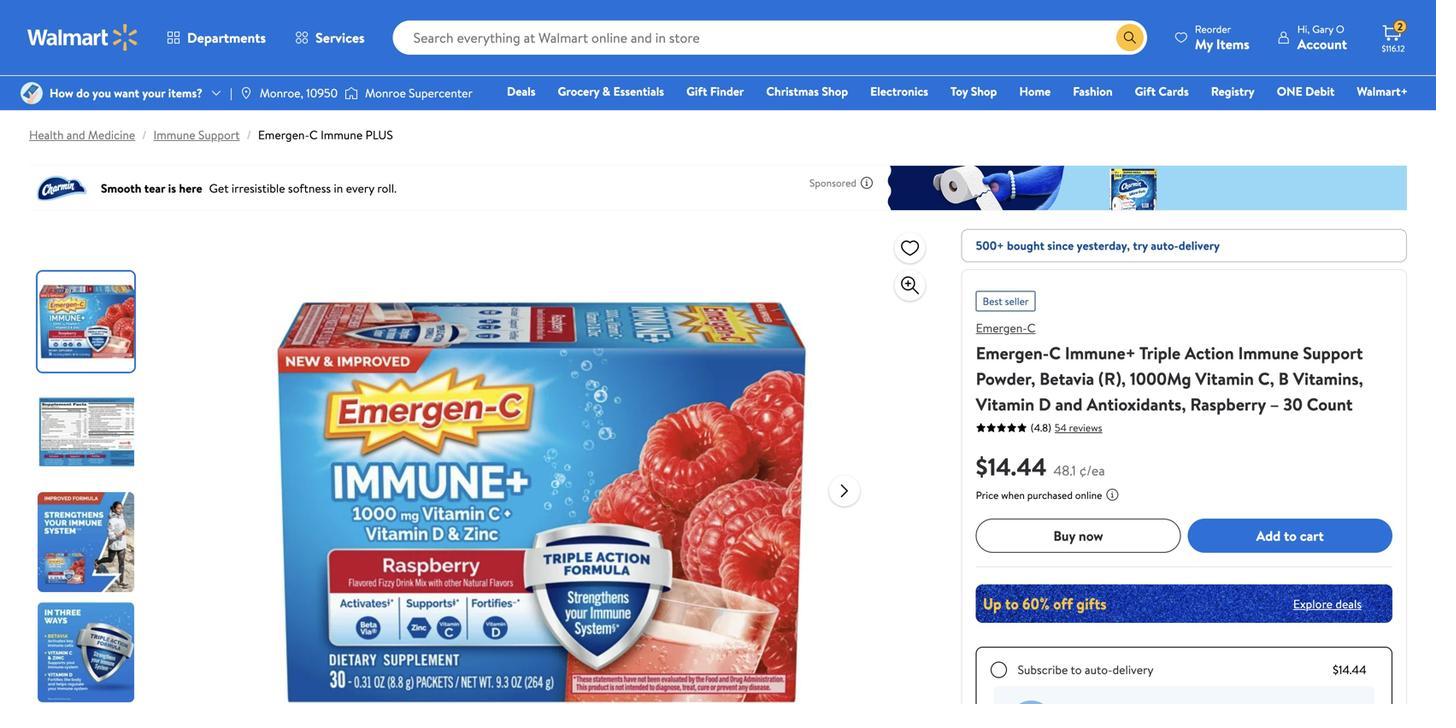 Task type: vqa. For each thing, say whether or not it's contained in the screenshot.
the topmost 92071
no



Task type: locate. For each thing, give the bounding box(es) containing it.
d
[[1039, 393, 1052, 417]]

now
[[1079, 527, 1104, 546]]

2 gift from the left
[[1136, 83, 1156, 100]]

1 horizontal spatial  image
[[345, 85, 359, 102]]

0 horizontal spatial vitamin
[[977, 393, 1035, 417]]

(4.8)
[[1031, 421, 1052, 435]]

home link
[[1012, 82, 1059, 101]]

Search search field
[[393, 21, 1148, 55]]

c up the betavia at the bottom of page
[[1050, 341, 1061, 365]]

1 vertical spatial $14.44
[[1334, 662, 1367, 679]]

0 horizontal spatial $14.44
[[977, 450, 1047, 484]]

account
[[1298, 35, 1348, 53]]

1000mg
[[1131, 367, 1192, 391]]

1 vertical spatial vitamin
[[977, 393, 1035, 417]]

walmart+ link
[[1350, 82, 1416, 101]]

vitamins,
[[1294, 367, 1364, 391]]

emergen-c immune+ triple action immune support powder, betavia (r), 1000mg vitamin c, b vitamins, vitamin d and antioxidants, raspberry – 30 count - image 2 of 9 image
[[38, 382, 138, 482]]

monroe
[[365, 85, 406, 101]]

support
[[198, 127, 240, 143], [1304, 341, 1364, 365]]

 image
[[21, 82, 43, 104]]

30
[[1284, 393, 1304, 417]]

1 vertical spatial support
[[1304, 341, 1364, 365]]

gift finder
[[687, 83, 744, 100]]

emergen- down best seller on the top
[[977, 320, 1028, 337]]

0 vertical spatial emergen-
[[258, 127, 309, 143]]

online
[[1076, 488, 1103, 503]]

and
[[67, 127, 85, 143], [1056, 393, 1083, 417]]

immune down "items?"
[[154, 127, 196, 143]]

None radio
[[991, 662, 1008, 679]]

gift
[[687, 83, 708, 100], [1136, 83, 1156, 100]]

emergen- down emergen-c link
[[977, 341, 1050, 365]]

cards
[[1159, 83, 1190, 100]]

toy
[[951, 83, 969, 100]]

1 horizontal spatial gift
[[1136, 83, 1156, 100]]

1 vertical spatial auto-
[[1085, 662, 1113, 679]]

0 horizontal spatial auto-
[[1085, 662, 1113, 679]]

and right health
[[67, 127, 85, 143]]

 image right 10950
[[345, 85, 359, 102]]

buy now
[[1054, 527, 1104, 546]]

/
[[142, 127, 147, 143], [247, 127, 251, 143]]

$14.44 down the deals in the right bottom of the page
[[1334, 662, 1367, 679]]

1 horizontal spatial c
[[1028, 320, 1036, 337]]

0 horizontal spatial  image
[[239, 86, 253, 100]]

 image for monroe, 10950
[[239, 86, 253, 100]]

emergen-c immune+ triple action immune support powder, betavia (r), 1000mg vitamin c, b vitamins, vitamin d and antioxidants, raspberry – 30 count image
[[268, 229, 816, 705]]

monroe supercenter
[[365, 85, 473, 101]]

500+
[[977, 237, 1005, 254]]

deals
[[507, 83, 536, 100]]

one debit
[[1278, 83, 1335, 100]]

 image for monroe supercenter
[[345, 85, 359, 102]]

0 horizontal spatial /
[[142, 127, 147, 143]]

reorder
[[1196, 22, 1232, 36]]

toy shop link
[[943, 82, 1005, 101]]

to for add
[[1285, 527, 1298, 546]]

$14.44 48.1 ¢/ea
[[977, 450, 1106, 484]]

fashion link
[[1066, 82, 1121, 101]]

54 reviews link
[[1052, 421, 1103, 435]]

1 vertical spatial to
[[1071, 662, 1083, 679]]

o
[[1337, 22, 1345, 36]]

explore deals
[[1294, 596, 1363, 613]]

buy
[[1054, 527, 1076, 546]]

best
[[983, 294, 1003, 309]]

gift left finder
[[687, 83, 708, 100]]

(4.8) 54 reviews
[[1031, 421, 1103, 435]]

$14.44 up when
[[977, 450, 1047, 484]]

explore deals link
[[1287, 589, 1369, 619]]

0 horizontal spatial to
[[1071, 662, 1083, 679]]

since
[[1048, 237, 1075, 254]]

bought
[[1008, 237, 1045, 254]]

shop right the christmas
[[822, 83, 849, 100]]

1 horizontal spatial delivery
[[1179, 237, 1221, 254]]

$14.44 for $14.44 48.1 ¢/ea
[[977, 450, 1047, 484]]

0 vertical spatial auto-
[[1152, 237, 1179, 254]]

immune up c,
[[1239, 341, 1300, 365]]

/ right medicine
[[142, 127, 147, 143]]

subscribe
[[1018, 662, 1069, 679]]

 image right |
[[239, 86, 253, 100]]

and up (4.8) 54 reviews
[[1056, 393, 1083, 417]]

immune+
[[1066, 341, 1136, 365]]

support up vitamins,
[[1304, 341, 1364, 365]]

shop right toy
[[971, 83, 998, 100]]

finder
[[711, 83, 744, 100]]

1 horizontal spatial auto-
[[1152, 237, 1179, 254]]

delivery right try
[[1179, 237, 1221, 254]]

0 horizontal spatial gift
[[687, 83, 708, 100]]

to right subscribe at the bottom right of the page
[[1071, 662, 1083, 679]]

2 shop from the left
[[971, 83, 998, 100]]

0 horizontal spatial shop
[[822, 83, 849, 100]]

gift left cards
[[1136, 83, 1156, 100]]

1 horizontal spatial and
[[1056, 393, 1083, 417]]

immune
[[154, 127, 196, 143], [321, 127, 363, 143], [1239, 341, 1300, 365]]

0 vertical spatial $14.44
[[977, 450, 1047, 484]]

antioxidants,
[[1087, 393, 1187, 417]]

emergen- down monroe,
[[258, 127, 309, 143]]

&
[[603, 83, 611, 100]]

support down |
[[198, 127, 240, 143]]

1 horizontal spatial /
[[247, 127, 251, 143]]

grocery & essentials
[[558, 83, 665, 100]]

emergen-
[[258, 127, 309, 143], [977, 320, 1028, 337], [977, 341, 1050, 365]]

auto- right try
[[1152, 237, 1179, 254]]

electronics link
[[863, 82, 937, 101]]

1 horizontal spatial to
[[1285, 527, 1298, 546]]

my
[[1196, 35, 1214, 53]]

best seller
[[983, 294, 1029, 309]]

items
[[1217, 35, 1250, 53]]

and inside emergen-c emergen-c immune+ triple action immune support powder, betavia (r), 1000mg vitamin c, b vitamins, vitamin d and antioxidants, raspberry – 30 count
[[1056, 393, 1083, 417]]

to inside button
[[1285, 527, 1298, 546]]

departments button
[[152, 17, 281, 58]]

immune left plus
[[321, 127, 363, 143]]

b
[[1279, 367, 1290, 391]]

gift for gift finder
[[687, 83, 708, 100]]

gift for gift cards
[[1136, 83, 1156, 100]]

vitamin up raspberry
[[1196, 367, 1255, 391]]

1 vertical spatial and
[[1056, 393, 1083, 417]]

supercenter
[[409, 85, 473, 101]]

subscribe to auto-delivery
[[1018, 662, 1154, 679]]

1 horizontal spatial vitamin
[[1196, 367, 1255, 391]]

0 vertical spatial support
[[198, 127, 240, 143]]

c down seller
[[1028, 320, 1036, 337]]

to left the 'cart'
[[1285, 527, 1298, 546]]

delivery
[[1179, 237, 1221, 254], [1113, 662, 1154, 679]]

c
[[309, 127, 318, 143], [1028, 320, 1036, 337], [1050, 341, 1061, 365]]

1 horizontal spatial support
[[1304, 341, 1364, 365]]

1 shop from the left
[[822, 83, 849, 100]]

do
[[76, 85, 90, 101]]

legal information image
[[1106, 488, 1120, 502]]

10950
[[306, 85, 338, 101]]

1 / from the left
[[142, 127, 147, 143]]

up to sixty percent off deals. shop now. image
[[977, 585, 1393, 624]]

0 vertical spatial delivery
[[1179, 237, 1221, 254]]

c down 10950
[[309, 127, 318, 143]]

0 horizontal spatial support
[[198, 127, 240, 143]]

vitamin
[[1196, 367, 1255, 391], [977, 393, 1035, 417]]

zoom image modal image
[[900, 275, 921, 296]]

emergen-c immune plus link
[[258, 127, 393, 143]]

1 horizontal spatial shop
[[971, 83, 998, 100]]

2 horizontal spatial immune
[[1239, 341, 1300, 365]]

ad disclaimer and feedback image
[[860, 176, 874, 190]]

want
[[114, 85, 139, 101]]

when
[[1002, 488, 1025, 503]]

0 horizontal spatial c
[[309, 127, 318, 143]]

emergen-c emergen-c immune+ triple action immune support powder, betavia (r), 1000mg vitamin c, b vitamins, vitamin d and antioxidants, raspberry – 30 count
[[977, 320, 1364, 417]]

1 gift from the left
[[687, 83, 708, 100]]

48.1
[[1054, 461, 1077, 480]]

2 vertical spatial c
[[1050, 341, 1061, 365]]

0 vertical spatial to
[[1285, 527, 1298, 546]]

auto- right subscribe at the bottom right of the page
[[1085, 662, 1113, 679]]

support inside emergen-c emergen-c immune+ triple action immune support powder, betavia (r), 1000mg vitamin c, b vitamins, vitamin d and antioxidants, raspberry – 30 count
[[1304, 341, 1364, 365]]

0 vertical spatial c
[[309, 127, 318, 143]]

2 vertical spatial emergen-
[[977, 341, 1050, 365]]

vitamin down 'powder,' on the right bottom
[[977, 393, 1035, 417]]

0 horizontal spatial and
[[67, 127, 85, 143]]

delivery down up to sixty percent off deals. shop now. "image"
[[1113, 662, 1154, 679]]

departments
[[187, 28, 266, 47]]

 image
[[345, 85, 359, 102], [239, 86, 253, 100]]

1 vertical spatial delivery
[[1113, 662, 1154, 679]]

1 horizontal spatial $14.44
[[1334, 662, 1367, 679]]

grocery
[[558, 83, 600, 100]]

|
[[230, 85, 233, 101]]

auto-
[[1152, 237, 1179, 254], [1085, 662, 1113, 679]]

0 vertical spatial vitamin
[[1196, 367, 1255, 391]]

sponsored
[[810, 176, 857, 190]]

2 / from the left
[[247, 127, 251, 143]]

add to favorites list, emergen-c immune+ triple action immune support powder, betavia (r), 1000mg vitamin c, b vitamins, vitamin d and antioxidants, raspberry – 30 count image
[[900, 237, 921, 259]]

/ right immune support link
[[247, 127, 251, 143]]



Task type: describe. For each thing, give the bounding box(es) containing it.
0 horizontal spatial delivery
[[1113, 662, 1154, 679]]

next media item image
[[835, 481, 855, 502]]

1 horizontal spatial immune
[[321, 127, 363, 143]]

buy now button
[[977, 519, 1182, 553]]

you
[[92, 85, 111, 101]]

emergen-c immune+ triple action immune support powder, betavia (r), 1000mg vitamin c, b vitamins, vitamin d and antioxidants, raspberry – 30 count - image 1 of 9 image
[[38, 272, 138, 372]]

immune support link
[[154, 127, 240, 143]]

reviews
[[1070, 421, 1103, 435]]

one
[[1278, 83, 1303, 100]]

walmart image
[[27, 24, 139, 51]]

0 vertical spatial and
[[67, 127, 85, 143]]

powder,
[[977, 367, 1036, 391]]

shop for toy shop
[[971, 83, 998, 100]]

to for subscribe
[[1071, 662, 1083, 679]]

hi,
[[1298, 22, 1311, 36]]

$14.44 for $14.44
[[1334, 662, 1367, 679]]

seller
[[1006, 294, 1029, 309]]

christmas shop
[[767, 83, 849, 100]]

add to cart button
[[1188, 519, 1393, 553]]

purchased
[[1028, 488, 1073, 503]]

¢/ea
[[1080, 461, 1106, 480]]

add
[[1257, 527, 1281, 546]]

yesterday,
[[1077, 237, 1131, 254]]

explore
[[1294, 596, 1333, 613]]

c,
[[1259, 367, 1275, 391]]

(r),
[[1099, 367, 1127, 391]]

action
[[1185, 341, 1235, 365]]

registry
[[1212, 83, 1255, 100]]

–
[[1271, 393, 1280, 417]]

shop for christmas shop
[[822, 83, 849, 100]]

raspberry
[[1191, 393, 1267, 417]]

try
[[1134, 237, 1149, 254]]

essentials
[[614, 83, 665, 100]]

hi, gary o account
[[1298, 22, 1348, 53]]

health
[[29, 127, 64, 143]]

1 vertical spatial emergen-
[[977, 320, 1028, 337]]

2
[[1398, 19, 1404, 34]]

gift cards link
[[1128, 82, 1197, 101]]

home
[[1020, 83, 1051, 100]]

54
[[1055, 421, 1067, 435]]

search icon image
[[1124, 31, 1137, 44]]

medicine
[[88, 127, 135, 143]]

plus
[[366, 127, 393, 143]]

1 vertical spatial c
[[1028, 320, 1036, 337]]

electronics
[[871, 83, 929, 100]]

immune inside emergen-c emergen-c immune+ triple action immune support powder, betavia (r), 1000mg vitamin c, b vitamins, vitamin d and antioxidants, raspberry – 30 count
[[1239, 341, 1300, 365]]

debit
[[1306, 83, 1335, 100]]

christmas shop link
[[759, 82, 856, 101]]

grocery & essentials link
[[550, 82, 672, 101]]

walmart+
[[1358, 83, 1409, 100]]

how do you want your items?
[[50, 85, 203, 101]]

reorder my items
[[1196, 22, 1250, 53]]

emergen-c immune+ triple action immune support powder, betavia (r), 1000mg vitamin c, b vitamins, vitamin d and antioxidants, raspberry – 30 count - image 3 of 9 image
[[38, 493, 138, 593]]

triple
[[1140, 341, 1181, 365]]

$116.12
[[1383, 43, 1406, 54]]

gary
[[1313, 22, 1334, 36]]

500+ bought since yesterday, try auto-delivery
[[977, 237, 1221, 254]]

emergen-c immune+ triple action immune support powder, betavia (r), 1000mg vitamin c, b vitamins, vitamin d and antioxidants, raspberry – 30 count - image 4 of 9 image
[[38, 603, 138, 703]]

0 horizontal spatial immune
[[154, 127, 196, 143]]

2 horizontal spatial c
[[1050, 341, 1061, 365]]

registry link
[[1204, 82, 1263, 101]]

cart
[[1301, 527, 1325, 546]]

one debit link
[[1270, 82, 1343, 101]]

Walmart Site-Wide search field
[[393, 21, 1148, 55]]

toy shop
[[951, 83, 998, 100]]

monroe,
[[260, 85, 304, 101]]

your
[[142, 85, 165, 101]]

deals link
[[500, 82, 544, 101]]

items?
[[168, 85, 203, 101]]

price when purchased online
[[977, 488, 1103, 503]]

christmas
[[767, 83, 819, 100]]

deals
[[1336, 596, 1363, 613]]

count
[[1308, 393, 1354, 417]]

add to cart
[[1257, 527, 1325, 546]]

services
[[316, 28, 365, 47]]

gift finder link
[[679, 82, 752, 101]]

health and medicine / immune support / emergen-c immune plus
[[29, 127, 393, 143]]

services button
[[281, 17, 379, 58]]

fashion
[[1074, 83, 1113, 100]]

betavia
[[1040, 367, 1095, 391]]



